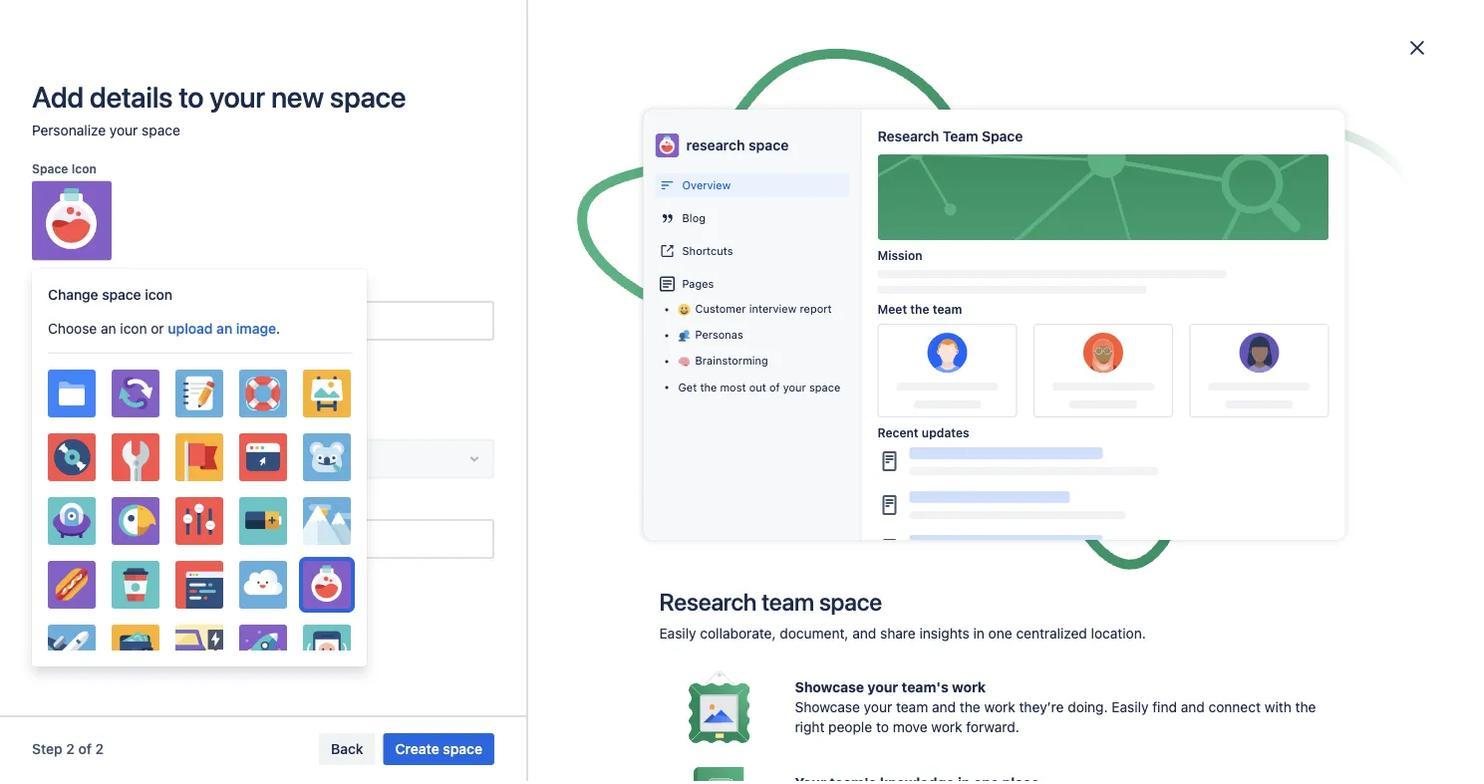 Task type: describe. For each thing, give the bounding box(es) containing it.
customer interview report
[[695, 303, 832, 315]]

identify this space with a key
[[32, 500, 202, 514]]

again
[[774, 751, 809, 767]]

Identify this space with a key field
[[34, 521, 492, 557]]

lab beaker filled with red liquid on purple background image
[[32, 181, 112, 261]]

upward teal rocket ship and white stars on purple background image
[[239, 625, 287, 673]]

silver wrench tool on red background image
[[112, 434, 159, 481]]

one
[[989, 626, 1012, 642]]

your left team's
[[868, 679, 898, 696]]

my
[[477, 268, 497, 284]]

1 2 from the left
[[66, 741, 75, 758]]

fewer
[[843, 751, 879, 767]]

all categories
[[489, 434, 577, 451]]

we
[[588, 710, 621, 738]]

my first space link
[[460, 188, 637, 314]]

my first space
[[477, 268, 568, 284]]

create a space
[[1080, 91, 1178, 108]]

recent
[[878, 426, 919, 440]]

the right meet
[[910, 302, 930, 316]]

sun setting behind two icy mountain peaks on blue background image
[[303, 497, 351, 545]]

Name your space field
[[34, 303, 492, 339]]

purple electric car and charging station on yellow background image
[[175, 625, 223, 673]]

easel holding landscape painting on an orange background image
[[303, 370, 351, 418]]

details
[[90, 80, 173, 114]]

space inside 'create a space' popup button
[[1139, 91, 1178, 108]]

ringing cellphone on green background image
[[303, 625, 351, 673]]

back button
[[319, 734, 375, 766]]

permissions
[[32, 418, 103, 432]]

money filled dark blue wallet on orange background image
[[112, 625, 159, 673]]

research team space easily collaborate, document, and share insights in one centralized location.
[[659, 588, 1146, 642]]

lab beaker filled with red liquid on purple background image
[[303, 561, 351, 609]]

starred
[[908, 436, 953, 451]]

most
[[720, 381, 746, 394]]

purple alien spaceship on green background image
[[48, 497, 96, 545]]

your inside all spaces region
[[674, 751, 702, 767]]

showcase your team's work showcase your team and the work they're doing. easily find and connect with the right people to move work forward.
[[795, 679, 1316, 736]]

pencil and notebook on blue background image
[[175, 370, 223, 418]]

space inside create space button
[[443, 741, 482, 758]]

image
[[236, 320, 276, 337]]

filter by title
[[275, 408, 349, 422]]

with inside all spaces region
[[813, 751, 840, 767]]

share
[[880, 626, 916, 642]]

2 filters. from the left
[[883, 751, 923, 767]]

upload an image button
[[168, 319, 276, 339]]

0 vertical spatial with
[[144, 500, 169, 514]]

create a space button
[[1068, 84, 1190, 116]]

watching button
[[824, 431, 896, 457]]

a inside dialog
[[172, 500, 179, 514]]

:busts_in_silhouette: image
[[678, 330, 690, 342]]

team
[[943, 128, 978, 144]]

right
[[795, 719, 825, 736]]

get the most out of your space
[[678, 381, 841, 394]]

new
[[271, 80, 324, 114]]

in
[[973, 626, 985, 642]]

three white levers set to middle, top, and bottom on a red background image
[[175, 497, 223, 545]]

name your space
[[32, 282, 133, 296]]

step
[[32, 741, 62, 758]]

space inside my first space 'link'
[[530, 268, 568, 284]]

smiley cloud on blue background image
[[239, 561, 287, 609]]

red and white lifebuoy on blue background image
[[239, 370, 287, 418]]

additional
[[58, 368, 124, 385]]

jhgcxhj link
[[645, 188, 821, 314]]

your down details
[[109, 122, 138, 139]]

mouse arrow pointing to generic interface on red background image
[[239, 434, 287, 481]]

insights
[[920, 626, 970, 642]]

step 2 of 2
[[32, 741, 104, 758]]

connect
[[1209, 699, 1261, 716]]

change space icon
[[48, 287, 172, 303]]

the right connect
[[1295, 699, 1316, 716]]

change
[[48, 287, 98, 303]]

updates
[[922, 426, 970, 440]]

team inside the research team space easily collaborate, document, and share insights in one centralized location.
[[762, 588, 814, 616]]

forward.
[[966, 719, 1019, 736]]

2 2 from the left
[[95, 741, 104, 758]]

doing.
[[1068, 699, 1108, 716]]

upward white airplane on blue background image
[[48, 625, 96, 673]]

to inside showcase your team's work showcase your team and the work they're doing. easily find and connect with the right people to move work forward.
[[876, 719, 889, 736]]

:grinning: image
[[678, 304, 690, 316]]

red to-go coffee cup with white sleeve and green logo on green background image
[[112, 561, 159, 609]]

all for all categories
[[489, 434, 505, 451]]

research for team
[[878, 128, 939, 144]]

blog
[[682, 211, 706, 224]]

close image
[[1406, 36, 1429, 60]]

location.
[[1091, 626, 1146, 642]]

1 vertical spatial space
[[32, 162, 68, 176]]

personal button
[[1049, 431, 1117, 457]]

spaces for all spaces
[[307, 360, 383, 388]]

back
[[331, 741, 363, 758]]

a inside popup button
[[1127, 91, 1135, 108]]

key
[[182, 500, 202, 514]]

create for create a space
[[1080, 91, 1124, 108]]

personas
[[695, 328, 743, 341]]

people
[[829, 719, 872, 736]]

1 vertical spatial work
[[984, 699, 1015, 716]]

communal button
[[965, 431, 1045, 457]]

additional options
[[58, 368, 177, 385]]

or
[[151, 320, 164, 337]]

shortcuts
[[682, 244, 733, 257]]

2 showcase from the top
[[795, 699, 860, 716]]

spaces for no spaces matched your filters. try again with fewer filters.
[[564, 751, 610, 767]]

positive charged blue and orange battery on a green background image
[[239, 497, 287, 545]]

document,
[[780, 626, 849, 642]]

out
[[749, 381, 766, 394]]

giulia masi link
[[276, 188, 452, 314]]

1 horizontal spatial of
[[769, 381, 780, 394]]

brainstorming
[[695, 354, 768, 367]]

no
[[542, 751, 560, 767]]

recent updates
[[878, 426, 970, 440]]

create space
[[395, 741, 482, 758]]

choose
[[48, 320, 97, 337]]

.
[[276, 320, 280, 337]]



Task type: locate. For each thing, give the bounding box(es) containing it.
an
[[101, 320, 116, 337], [216, 320, 232, 337]]

create inside button
[[395, 741, 439, 758]]

additional options button
[[18, 365, 189, 389]]

1 horizontal spatial research
[[878, 128, 939, 144]]

1 horizontal spatial 2
[[95, 741, 104, 758]]

icon
[[145, 287, 172, 303], [120, 320, 147, 337]]

no spaces matched your filters. try again with fewer filters.
[[542, 751, 923, 767]]

0 horizontal spatial of
[[78, 741, 92, 758]]

title
[[326, 408, 349, 422]]

showcase
[[795, 679, 864, 696], [795, 699, 860, 716]]

all for all spaces
[[275, 360, 302, 388]]

easily inside the research team space easily collaborate, document, and share insights in one centralized location.
[[659, 626, 696, 642]]

filters. down move
[[883, 751, 923, 767]]

masi
[[333, 268, 363, 284]]

easily inside showcase your team's work showcase your team and the work they're doing. easily find and connect with the right people to move work forward.
[[1112, 699, 1149, 716]]

0 vertical spatial create
[[1080, 91, 1124, 108]]

customer
[[695, 303, 746, 315]]

2 vertical spatial with
[[813, 751, 840, 767]]

create for create space
[[395, 741, 439, 758]]

and left share at the bottom right of page
[[853, 626, 876, 642]]

0 vertical spatial team
[[933, 302, 962, 316]]

team's
[[902, 679, 949, 696]]

spaces up fewer
[[803, 710, 878, 738]]

your right name
[[69, 282, 95, 296]]

this
[[80, 500, 102, 514]]

0 horizontal spatial all
[[275, 360, 302, 388]]

add details to your new space dialog
[[0, 0, 1465, 782]]

1 horizontal spatial to
[[876, 719, 889, 736]]

create inside popup button
[[1080, 91, 1124, 108]]

team inside showcase your team's work showcase your team and the work they're doing. easily find and connect with the right people to move work forward.
[[896, 699, 928, 716]]

easily
[[659, 626, 696, 642], [1112, 699, 1149, 716]]

:brain: image
[[678, 356, 690, 368], [678, 356, 690, 368]]

1 vertical spatial create
[[395, 741, 439, 758]]

1 vertical spatial icon
[[120, 320, 147, 337]]

banner
[[0, 0, 1465, 56]]

collaborate,
[[700, 626, 776, 642]]

spaces right no
[[564, 751, 610, 767]]

research team space
[[878, 128, 1023, 144]]

find left connect
[[1153, 699, 1177, 716]]

try
[[750, 751, 770, 767]]

your down couldn't
[[674, 751, 702, 767]]

to right details
[[179, 80, 204, 114]]

1 horizontal spatial spaces
[[564, 751, 610, 767]]

0 horizontal spatial 2
[[66, 741, 75, 758]]

0 vertical spatial all
[[275, 360, 302, 388]]

filter
[[275, 408, 305, 422]]

find inside showcase your team's work showcase your team and the work they're doing. easily find and connect with the right people to move work forward.
[[1153, 699, 1177, 716]]

meet
[[878, 302, 907, 316]]

they're
[[1019, 699, 1064, 716]]

1 horizontal spatial with
[[813, 751, 840, 767]]

and left connect
[[1181, 699, 1205, 716]]

centralized
[[1016, 626, 1087, 642]]

0 vertical spatial work
[[952, 679, 986, 696]]

team up document, on the right of the page
[[762, 588, 814, 616]]

your up the people
[[864, 699, 892, 716]]

with right again
[[813, 751, 840, 767]]

work right move
[[931, 719, 962, 736]]

1 vertical spatial all
[[489, 434, 505, 451]]

categories
[[509, 434, 577, 451]]

0 vertical spatial showcase
[[795, 679, 864, 696]]

1 vertical spatial easily
[[1112, 699, 1149, 716]]

hot dog on purple background image
[[48, 561, 96, 609]]

choose an icon or upload an image .
[[48, 320, 280, 337]]

your left the "new"
[[210, 80, 265, 114]]

an down change space icon
[[101, 320, 116, 337]]

search image
[[277, 429, 298, 453]]

space icon
[[32, 162, 97, 176]]

first
[[501, 268, 526, 284]]

research up collaborate, at the bottom of the page
[[659, 588, 757, 616]]

1 horizontal spatial find
[[1153, 699, 1177, 716]]

all up filter
[[275, 360, 302, 388]]

with inside showcase your team's work showcase your team and the work they're doing. easily find and connect with the right people to move work forward.
[[1265, 699, 1292, 716]]

1 vertical spatial spaces
[[803, 710, 878, 738]]

1 horizontal spatial filters.
[[883, 751, 923, 767]]

0 vertical spatial spaces
[[307, 360, 383, 388]]

space left icon
[[32, 162, 68, 176]]

broken magnifying glass image
[[666, 500, 799, 679]]

space inside the research team space easily collaborate, document, and share insights in one centralized location.
[[819, 588, 882, 616]]

2 vertical spatial spaces
[[564, 751, 610, 767]]

an left image
[[216, 320, 232, 337]]

0 horizontal spatial filters.
[[706, 751, 746, 767]]

white folder on blue background image
[[48, 370, 96, 418]]

starred image
[[598, 239, 622, 263]]

with
[[144, 500, 169, 514], [1265, 699, 1292, 716], [813, 751, 840, 767]]

1 horizontal spatial space
[[982, 128, 1023, 144]]

research space
[[686, 137, 789, 154]]

1 horizontal spatial and
[[932, 699, 956, 716]]

to
[[179, 80, 204, 114], [876, 719, 889, 736]]

1 vertical spatial showcase
[[795, 699, 860, 716]]

a left key
[[172, 500, 179, 514]]

blue parrot on purple background image
[[112, 497, 159, 545]]

pages
[[682, 277, 714, 290]]

communal
[[973, 436, 1037, 451]]

generic interface on red background image
[[175, 561, 223, 609]]

find inside all spaces region
[[716, 710, 756, 738]]

report
[[800, 303, 832, 315]]

all
[[275, 360, 302, 388], [489, 434, 505, 451]]

2 vertical spatial work
[[931, 719, 962, 736]]

black and blue vinyl record on red background image
[[48, 434, 96, 481]]

1 filters. from the left
[[706, 751, 746, 767]]

0 horizontal spatial a
[[172, 500, 179, 514]]

add
[[32, 80, 84, 114]]

2 vertical spatial team
[[896, 699, 928, 716]]

team right meet
[[933, 302, 962, 316]]

research for team
[[659, 588, 757, 616]]

1 horizontal spatial a
[[1127, 91, 1135, 108]]

filters.
[[706, 751, 746, 767], [883, 751, 923, 767]]

Search field
[[1087, 11, 1286, 43]]

0 horizontal spatial create
[[395, 741, 439, 758]]

of
[[769, 381, 780, 394], [78, 741, 92, 758]]

0 horizontal spatial with
[[144, 500, 169, 514]]

0 horizontal spatial space
[[32, 162, 68, 176]]

spaces
[[307, 360, 383, 388], [803, 710, 878, 738], [564, 751, 610, 767]]

watching
[[832, 436, 888, 451]]

0 horizontal spatial team
[[762, 588, 814, 616]]

move
[[893, 719, 928, 736]]

0 horizontal spatial easily
[[659, 626, 696, 642]]

personalize
[[32, 122, 106, 139]]

with left key
[[144, 500, 169, 514]]

:grinning: image
[[678, 304, 690, 316]]

0 horizontal spatial and
[[853, 626, 876, 642]]

0 vertical spatial icon
[[145, 287, 172, 303]]

space
[[330, 80, 406, 114], [1139, 91, 1178, 108], [142, 122, 180, 139], [749, 137, 789, 154], [530, 268, 568, 284], [98, 282, 133, 296], [102, 287, 141, 303], [809, 381, 841, 394], [105, 500, 140, 514], [819, 588, 882, 616], [443, 741, 482, 758]]

1 vertical spatial to
[[876, 719, 889, 736]]

Filter by title field
[[298, 429, 469, 457]]

upload
[[168, 320, 213, 337]]

help image
[[206, 499, 222, 515]]

0 horizontal spatial research
[[659, 588, 757, 616]]

interview
[[749, 303, 797, 315]]

work up 'forward.'
[[984, 699, 1015, 716]]

spaces up title
[[307, 360, 383, 388]]

1 showcase from the top
[[795, 679, 864, 696]]

0 horizontal spatial an
[[101, 320, 116, 337]]

the right get
[[700, 381, 717, 394]]

we couldn't find any spaces
[[588, 710, 878, 738]]

0 vertical spatial space
[[982, 128, 1023, 144]]

overview
[[682, 179, 731, 192]]

0 vertical spatial of
[[769, 381, 780, 394]]

spaces
[[275, 85, 369, 119]]

identify
[[32, 500, 77, 514]]

name
[[32, 282, 66, 296]]

icon for space
[[145, 287, 172, 303]]

2
[[66, 741, 75, 758], [95, 741, 104, 758]]

white pole with a red flag on orange background image
[[175, 434, 223, 481]]

space
[[982, 128, 1023, 144], [32, 162, 68, 176]]

easily right 'doing.'
[[1112, 699, 1149, 716]]

meet the team
[[878, 302, 962, 316]]

:busts_in_silhouette: image
[[678, 330, 690, 342]]

research inside the research team space easily collaborate, document, and share insights in one centralized location.
[[659, 588, 757, 616]]

research
[[878, 128, 939, 144], [659, 588, 757, 616]]

1 horizontal spatial create
[[1080, 91, 1124, 108]]

your right out at right
[[783, 381, 806, 394]]

any
[[761, 710, 798, 738]]

2 horizontal spatial and
[[1181, 699, 1205, 716]]

mission
[[878, 248, 923, 262]]

0 horizontal spatial to
[[179, 80, 204, 114]]

1 vertical spatial of
[[78, 741, 92, 758]]

get
[[678, 381, 697, 394]]

filters. left try
[[706, 751, 746, 767]]

options
[[128, 368, 177, 385]]

space right team
[[982, 128, 1023, 144]]

work right team's
[[952, 679, 986, 696]]

matched
[[614, 751, 670, 767]]

0 horizontal spatial find
[[716, 710, 756, 738]]

the
[[910, 302, 930, 316], [700, 381, 717, 394], [960, 699, 981, 716], [1295, 699, 1316, 716]]

1 vertical spatial with
[[1265, 699, 1292, 716]]

starred button
[[900, 431, 961, 457]]

1 vertical spatial team
[[762, 588, 814, 616]]

1 horizontal spatial an
[[216, 320, 232, 337]]

icon up or at the top
[[145, 287, 172, 303]]

2 horizontal spatial with
[[1265, 699, 1292, 716]]

white and green rotating opposite arrows on purple background image
[[112, 370, 159, 418]]

add details to your new space personalize your space
[[32, 80, 406, 139]]

research
[[686, 137, 745, 154]]

2 horizontal spatial team
[[933, 302, 962, 316]]

easily left collaborate, at the bottom of the page
[[659, 626, 696, 642]]

1 horizontal spatial team
[[896, 699, 928, 716]]

find up no spaces matched your filters. try again with fewer filters.
[[716, 710, 756, 738]]

the up 'forward.'
[[960, 699, 981, 716]]

light blue koala chewing eucalyptus leaf on darker blue background image
[[303, 434, 351, 481]]

0 vertical spatial a
[[1127, 91, 1135, 108]]

your spaces region
[[275, 149, 1190, 330]]

all spaces region
[[275, 357, 1190, 769]]

1 horizontal spatial easily
[[1112, 699, 1149, 716]]

all left categories
[[489, 434, 505, 451]]

to inside add details to your new space personalize your space
[[179, 80, 204, 114]]

2 an from the left
[[216, 320, 232, 337]]

team up move
[[896, 699, 928, 716]]

and down team's
[[932, 699, 956, 716]]

2 horizontal spatial spaces
[[803, 710, 878, 738]]

with right connect
[[1265, 699, 1292, 716]]

to left move
[[876, 719, 889, 736]]

research left team
[[878, 128, 939, 144]]

your
[[210, 80, 265, 114], [109, 122, 138, 139], [69, 282, 95, 296], [783, 381, 806, 394], [868, 679, 898, 696], [864, 699, 892, 716], [674, 751, 702, 767]]

of right out at right
[[769, 381, 780, 394]]

create space button
[[383, 734, 494, 766]]

and inside the research team space easily collaborate, document, and share insights in one centralized location.
[[853, 626, 876, 642]]

jhgcxhj
[[661, 268, 707, 284]]

icon for an
[[120, 320, 147, 337]]

a down search field
[[1127, 91, 1135, 108]]

1 vertical spatial research
[[659, 588, 757, 616]]

0 vertical spatial easily
[[659, 626, 696, 642]]

couldn't
[[626, 710, 711, 738]]

1 horizontal spatial all
[[489, 434, 505, 451]]

find
[[1153, 699, 1177, 716], [716, 710, 756, 738]]

1 vertical spatial a
[[172, 500, 179, 514]]

of right the 'step'
[[78, 741, 92, 758]]

1 an from the left
[[101, 320, 116, 337]]

icon left or at the top
[[120, 320, 147, 337]]

0 vertical spatial to
[[179, 80, 204, 114]]

by
[[309, 408, 323, 422]]

giulia
[[293, 268, 329, 284]]

0 vertical spatial research
[[878, 128, 939, 144]]

personal
[[1057, 436, 1109, 451]]

giulia masi
[[293, 268, 363, 284]]

0 horizontal spatial spaces
[[307, 360, 383, 388]]



Task type: vqa. For each thing, say whether or not it's contained in the screenshot.
the top Research
yes



